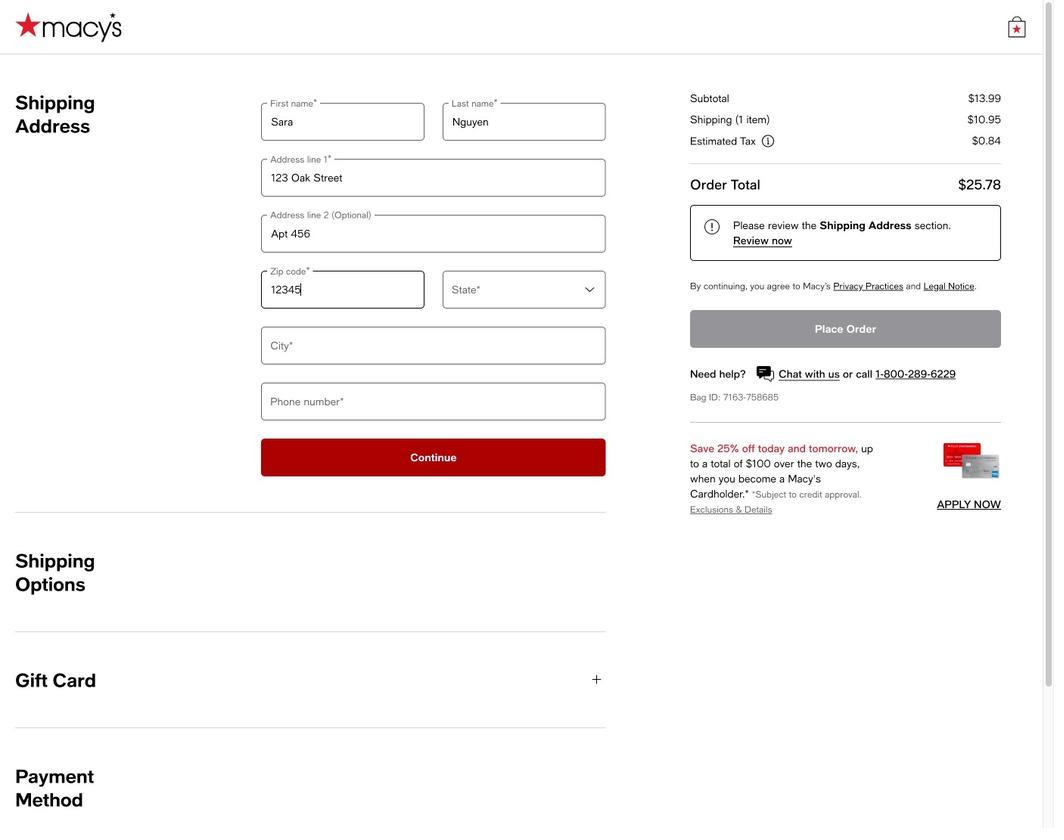 Task type: describe. For each thing, give the bounding box(es) containing it.
4   text field from the top
[[261, 327, 606, 365]]

1   text field from the top
[[261, 159, 606, 197]]

2   text field from the left
[[443, 103, 606, 141]]



Task type: vqa. For each thing, say whether or not it's contained in the screenshot.
Seiko for Seiko Men's Solar Essentials Brown Leather Strap Watch 40mm
no



Task type: locate. For each thing, give the bounding box(es) containing it.
1   text field from the left
[[261, 103, 424, 141]]

shopping bag image
[[1006, 16, 1028, 37]]

  telephone field
[[261, 383, 606, 421]]

2   text field from the top
[[261, 215, 606, 253]]

  text field
[[261, 159, 606, 197], [261, 215, 606, 253], [261, 271, 424, 309], [261, 327, 606, 365]]

macy's home image
[[15, 12, 122, 42]]

3   text field from the top
[[261, 271, 424, 309]]

0 horizontal spatial   text field
[[261, 103, 424, 141]]

  text field
[[261, 103, 424, 141], [443, 103, 606, 141]]

1 horizontal spatial   text field
[[443, 103, 606, 141]]



